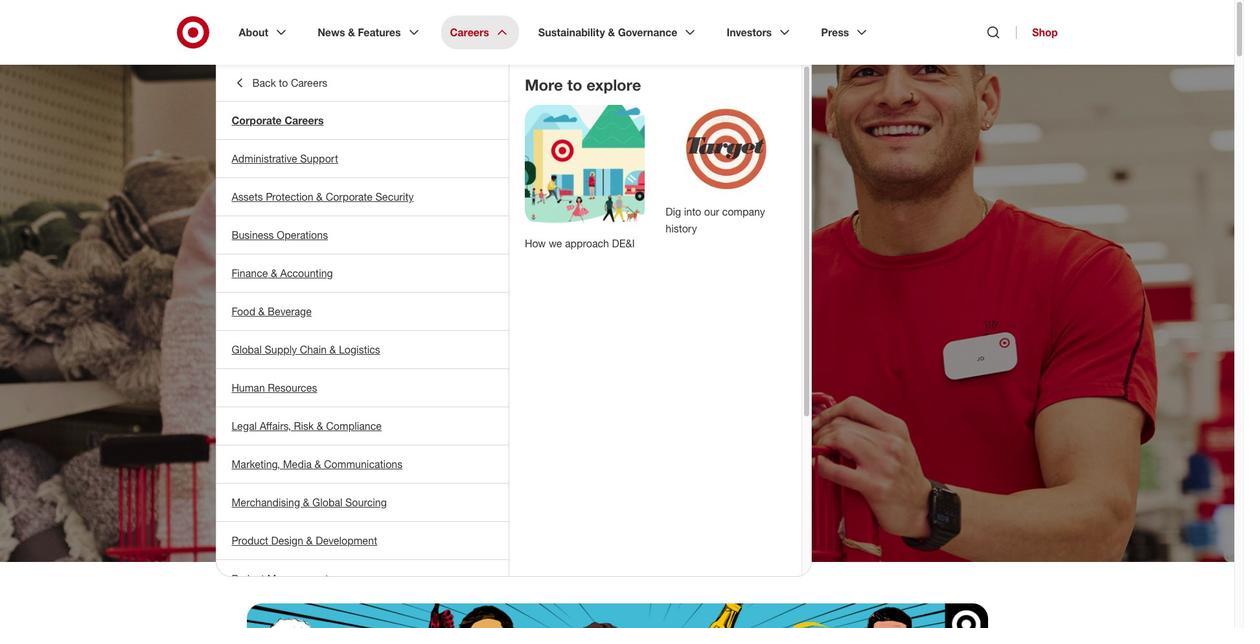 Task type: vqa. For each thing, say whether or not it's contained in the screenshot.
"at-" at the right of page
no



Task type: describe. For each thing, give the bounding box(es) containing it.
compliance
[[326, 420, 382, 433]]

human resources link
[[216, 369, 509, 407]]

shop link
[[1016, 26, 1058, 39]]

explore
[[587, 75, 641, 95]]

assets protection & corporate security
[[232, 191, 414, 203]]

& right "protection" on the left top of page
[[316, 191, 323, 203]]

project management link
[[216, 561, 509, 598]]

somewhere
[[388, 128, 676, 191]]

dig
[[666, 205, 681, 218]]

design
[[271, 535, 303, 548]]

marketing,
[[232, 458, 280, 471]]

left
[[328, 467, 339, 477]]

supply
[[265, 343, 297, 356]]

accounting
[[280, 267, 333, 280]]

log in to workday
[[262, 491, 351, 504]]

& left left
[[315, 458, 321, 471]]

project
[[232, 573, 264, 586]]

media
[[283, 458, 312, 471]]

sustainability & governance
[[538, 26, 677, 39]]

corporate careers link
[[216, 102, 509, 139]]

how
[[525, 237, 546, 250]]

news & features
[[318, 26, 401, 39]]

press
[[821, 26, 849, 39]]

investors
[[727, 26, 772, 39]]

food
[[232, 305, 255, 318]]

jobs
[[295, 383, 316, 396]]

finance
[[232, 267, 268, 280]]

to for back
[[279, 76, 288, 89]]

product design & development
[[232, 535, 377, 548]]

merchandising & global sourcing
[[232, 496, 387, 509]]

to for more
[[567, 75, 582, 95]]

more
[[525, 75, 563, 95]]

history
[[666, 222, 697, 235]]

saved
[[262, 383, 292, 396]]

risk
[[294, 420, 314, 433]]

work
[[247, 128, 374, 191]]

& right news
[[348, 26, 355, 39]]

merchandising & global sourcing link
[[216, 484, 509, 522]]

in
[[284, 491, 292, 504]]

we
[[549, 237, 562, 250]]

back to careers
[[252, 76, 327, 89]]

how we approach de&i link
[[525, 237, 635, 250]]

job search group
[[257, 342, 792, 371]]

you for up
[[314, 467, 326, 477]]

affairs,
[[260, 420, 291, 433]]

0 horizontal spatial corporate
[[232, 114, 282, 127]]

about link
[[230, 16, 298, 49]]

log in to workday link
[[262, 491, 366, 504]]

careers inside careers work somewhere you love.
[[247, 106, 305, 126]]

food & beverage link
[[216, 293, 509, 330]]

development
[[316, 535, 377, 548]]

company
[[722, 205, 765, 218]]

more to explore
[[525, 75, 641, 95]]

prospective team member
[[262, 441, 392, 454]]

love.
[[350, 185, 462, 248]]

1 horizontal spatial global
[[312, 496, 343, 509]]

administrative
[[232, 152, 297, 165]]

log
[[262, 491, 281, 504]]

team
[[324, 441, 349, 454]]

de&i
[[612, 237, 635, 250]]

resources
[[268, 382, 317, 395]]

or
[[353, 467, 360, 477]]

operations
[[277, 229, 328, 242]]

beverage
[[268, 305, 312, 318]]

global supply chain & logistics link
[[216, 331, 509, 369]]

assets protection & corporate security link
[[216, 178, 509, 216]]

member
[[351, 441, 392, 454]]

careers link
[[441, 16, 519, 49]]

food & beverage
[[232, 305, 312, 318]]

application.
[[448, 467, 488, 477]]

merchandising
[[232, 496, 300, 509]]

sustainability & governance link
[[529, 16, 707, 49]]

finance & accounting
[[232, 267, 333, 280]]

1 horizontal spatial to
[[295, 491, 305, 504]]



Task type: locate. For each thing, give the bounding box(es) containing it.
&
[[348, 26, 355, 39], [608, 26, 615, 39], [316, 191, 323, 203], [271, 267, 277, 280], [258, 305, 265, 318], [330, 343, 336, 356], [317, 420, 323, 433], [315, 458, 321, 471], [303, 496, 310, 509], [306, 535, 313, 548]]

press link
[[812, 16, 879, 49]]

an illustrated cityscape and a diverse group of people interacting and shopping at target. image
[[525, 105, 645, 225]]

legal
[[232, 420, 257, 433]]

of
[[421, 467, 428, 477]]

2 horizontal spatial to
[[567, 75, 582, 95]]

corporate down back
[[232, 114, 282, 127]]

product design & development link
[[216, 522, 509, 560]]

the
[[385, 467, 396, 477]]

news & features link
[[309, 16, 431, 49]]

saved jobs
[[262, 383, 316, 396]]

chain
[[300, 343, 327, 356]]

careers work somewhere you love.
[[247, 106, 676, 248]]

dig into our company history link
[[666, 205, 765, 235]]

finance & accounting link
[[216, 255, 509, 292]]

corporate up business operations "link"
[[326, 191, 373, 203]]

you inside careers work somewhere you love.
[[247, 185, 335, 248]]

careers inside button
[[291, 76, 327, 89]]

human
[[232, 382, 265, 395]]

legal affairs, risk & compliance
[[232, 420, 382, 433]]

1 vertical spatial corporate
[[326, 191, 373, 203]]

to right in
[[295, 491, 305, 504]]

global
[[232, 343, 262, 356], [312, 496, 343, 509]]

up
[[279, 467, 288, 477]]

marketing, media & communications
[[232, 458, 403, 471]]

to right more
[[567, 75, 582, 95]]

administrative support link
[[216, 140, 509, 178]]

& left the governance
[[608, 26, 615, 39]]

sustainability
[[538, 26, 605, 39]]

& right risk
[[317, 420, 323, 433]]

careers
[[450, 26, 489, 39], [291, 76, 327, 89], [247, 106, 305, 126], [285, 114, 324, 127]]

back to careers button
[[216, 65, 509, 101]]

shop
[[1032, 26, 1058, 39]]

& right the design
[[306, 535, 313, 548]]

into
[[684, 205, 701, 218]]

1 horizontal spatial corporate
[[326, 191, 373, 203]]

protection
[[266, 191, 313, 203]]

assets
[[232, 191, 263, 203]]

administrative support
[[232, 152, 338, 165]]

human resources
[[232, 382, 317, 395]]

approach
[[565, 237, 609, 250]]

legal affairs, risk & compliance link
[[216, 408, 509, 445]]

to
[[567, 75, 582, 95], [279, 76, 288, 89], [295, 491, 305, 504]]

1 vertical spatial global
[[312, 496, 343, 509]]

logistics
[[339, 343, 380, 356]]

governance
[[618, 26, 677, 39]]

None search field
[[257, 342, 792, 371]]

pick up where you left off or check the status of your application.
[[262, 467, 488, 477]]

red and white bullseye logo from 1962 with target written over it image
[[666, 105, 786, 193]]

global left supply
[[232, 343, 262, 356]]

check
[[362, 467, 383, 477]]

business
[[232, 229, 274, 242]]

communications
[[324, 458, 403, 471]]

& right finance at left
[[271, 267, 277, 280]]

news
[[318, 26, 345, 39]]

0 horizontal spatial to
[[279, 76, 288, 89]]

& right chain
[[330, 343, 336, 356]]

support
[[300, 152, 338, 165]]

global down left
[[312, 496, 343, 509]]

your
[[430, 467, 445, 477]]

investors link
[[718, 16, 802, 49]]

to inside button
[[279, 76, 288, 89]]

project management
[[232, 573, 329, 586]]

& right in
[[303, 496, 310, 509]]

None text field
[[262, 342, 386, 371], [396, 342, 519, 371], [262, 342, 386, 371], [396, 342, 519, 371]]

prospective
[[262, 441, 321, 454]]

how we approach de&i
[[525, 237, 635, 250]]

& right the food
[[258, 305, 265, 318]]

business operations
[[232, 229, 328, 242]]

1 vertical spatial you
[[314, 467, 326, 477]]

pick
[[262, 467, 277, 477]]

security
[[376, 191, 414, 203]]

management
[[267, 573, 329, 586]]

dig into our company history
[[666, 205, 765, 235]]

to right back
[[279, 76, 288, 89]]

0 vertical spatial you
[[247, 185, 335, 248]]

& inside "link"
[[608, 26, 615, 39]]

site navigation element
[[0, 0, 1244, 629]]

0 vertical spatial corporate
[[232, 114, 282, 127]]

where
[[290, 467, 311, 477]]

off
[[341, 467, 350, 477]]

business operations link
[[216, 216, 509, 254]]

our
[[704, 205, 719, 218]]

workday
[[308, 491, 351, 504]]

saved jobs link
[[262, 383, 332, 396]]

0 vertical spatial global
[[232, 343, 262, 356]]

product
[[232, 535, 268, 548]]

back
[[252, 76, 276, 89]]

global supply chain & logistics
[[232, 343, 380, 356]]

features
[[358, 26, 401, 39]]

you for work
[[247, 185, 335, 248]]

0 horizontal spatial global
[[232, 343, 262, 356]]

status
[[398, 467, 419, 477]]



